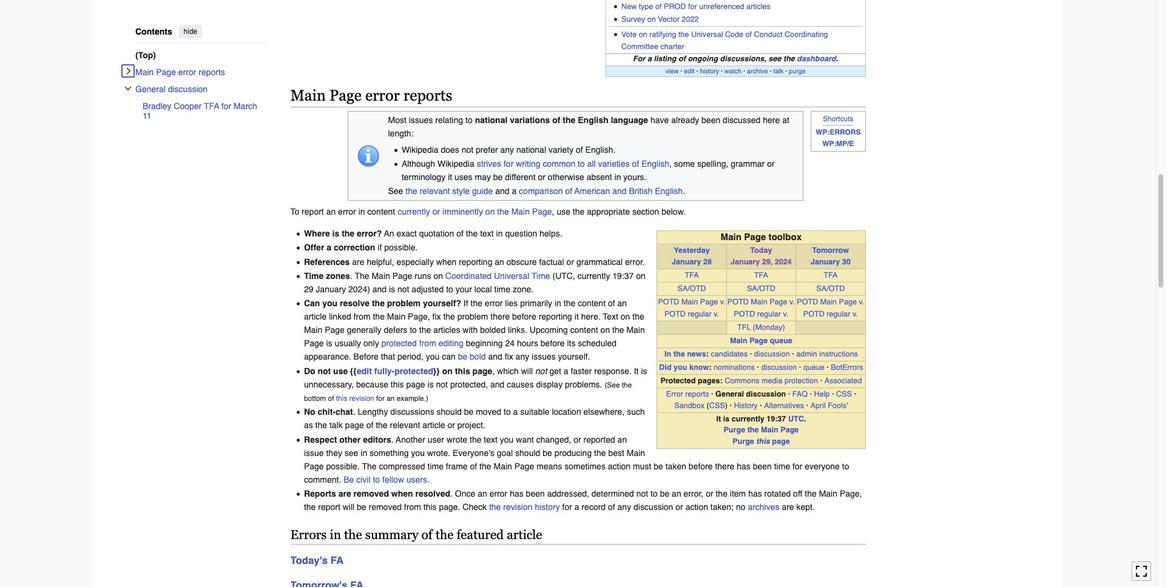 Task type: vqa. For each thing, say whether or not it's contained in the screenshot.


Task type: locate. For each thing, give the bounding box(es) containing it.
the up correction
[[342, 229, 354, 238]]

january down yesterday
[[672, 257, 701, 266]]

0 horizontal spatial potd regular v. link
[[664, 310, 719, 319]]

1 regular from the left
[[688, 310, 712, 319]]

,
[[669, 159, 672, 169], [552, 207, 554, 217], [492, 366, 495, 376]]

general discussion inside main-page-toolbox-label navigation
[[716, 389, 786, 399]]

action inside . another user wrote the text you want changed, or reported an issue they see in something you wrote. everyone's goal should be producing the best main page possible. the compressed time frame of the main page means sometimes action must be taken before there has been time for everyone to comment.
[[608, 462, 631, 471]]

not
[[462, 145, 473, 154], [397, 285, 409, 294], [318, 366, 331, 376], [535, 366, 547, 376], [436, 380, 448, 389], [636, 489, 648, 499]]

another
[[396, 435, 425, 445]]

2 vertical spatial ,
[[492, 366, 495, 376]]

1 horizontal spatial css
[[836, 389, 852, 399]]

1 horizontal spatial it
[[716, 414, 721, 423]]

0 vertical spatial general discussion
[[135, 84, 207, 94]]

potd main page v. link down 28
[[658, 297, 726, 306]]

is up purge the main page link at the bottom right
[[723, 414, 730, 423]]

this down edit fully-protected link
[[391, 380, 404, 389]]

potd main page v. link
[[658, 297, 726, 306], [728, 297, 795, 306], [797, 297, 864, 306]]

be right the may
[[493, 172, 503, 182]]

are inside the where is the error? an exact quotation of the text in question helps. offer a correction if possible. references are helpful, especially when reporting an obscure factual or grammatical error.
[[352, 257, 364, 267]]

1 vertical spatial 19:37
[[767, 414, 786, 423]]

april fools' link
[[810, 401, 848, 410]]

error up correction
[[338, 207, 356, 217]]

0 vertical spatial when
[[436, 257, 457, 267]]

this
[[455, 366, 470, 376], [391, 380, 404, 389], [336, 394, 347, 403], [756, 437, 770, 446], [423, 502, 437, 512]]

the down 'reported'
[[594, 448, 606, 458]]

1 horizontal spatial potd main page v. link
[[728, 297, 795, 306]]

0 horizontal spatial potd main page v. link
[[658, 297, 726, 306]]

an up the 'best'
[[618, 435, 627, 445]]

currently
[[398, 207, 430, 217], [578, 271, 610, 281], [732, 414, 764, 423]]

2 potd main page v. link from the left
[[728, 297, 795, 306]]

bradley
[[142, 101, 171, 111]]

0 vertical spatial see
[[769, 54, 781, 63]]

(monday)
[[753, 323, 785, 332]]

new
[[621, 2, 637, 11]]

unreferenced
[[699, 2, 744, 11]]

the right the off
[[805, 489, 817, 499]]

2 vertical spatial any
[[618, 502, 631, 512]]

0 vertical spatial from
[[354, 312, 371, 322]]

1 horizontal spatial general discussion
[[716, 389, 786, 399]]

a left suitable
[[513, 407, 518, 417]]

2 horizontal spatial regular
[[827, 310, 850, 319]]

1 vertical spatial talk
[[329, 421, 343, 430]]

19:37 down error.
[[612, 271, 634, 281]]

talk inside . lengthy discussions should be moved to a suitable location elsewhere, such as the talk page of the relevant article or project.
[[329, 421, 343, 430]]

0 vertical spatial article
[[304, 312, 327, 322]]

0 vertical spatial it
[[634, 366, 639, 376]]

english
[[578, 115, 609, 125], [642, 159, 669, 169], [655, 186, 683, 196]]

april fools'
[[810, 401, 848, 410]]

see the relevant style guide and a comparison of american and british english .
[[388, 186, 685, 196]]

reports inside main page error reports link
[[198, 67, 225, 77]]

not inside . once an error has been addressed, determined not to be an error, or the item has rotated off the main page, the report will be removed from this page. check
[[636, 489, 648, 499]]

there inside . another user wrote the text you want changed, or reported an issue they see in something you wrote. everyone's goal should be producing the best main page possible. the compressed time frame of the main page means sometimes action must be taken before there has been time for everyone to comment.
[[715, 462, 734, 471]]

30
[[842, 257, 851, 266]]

watch
[[725, 67, 742, 75]]

admin instructions
[[796, 350, 858, 359]]

january down tomorrow
[[811, 257, 840, 266]]

sa/otd link down 28
[[678, 284, 706, 293]]

a inside vote on ratifying the universal code of conduct coordinating committee charter for a listing of ongoing discussions, see the dashboard . view edit history watch archive talk purge
[[647, 54, 652, 63]]

0 horizontal spatial edit
[[357, 366, 372, 376]]

0 horizontal spatial universal
[[494, 271, 529, 281]]

is right where
[[332, 229, 339, 238]]

runs
[[415, 271, 431, 281]]

currently down the grammatical
[[578, 271, 610, 281]]

archives
[[748, 502, 780, 512]]

1 vertical spatial report
[[318, 502, 340, 512]]

an up text
[[617, 299, 627, 308]]

hours
[[517, 339, 538, 349]]

item
[[730, 489, 746, 499]]

1 vertical spatial reports
[[403, 87, 452, 104]]

to up protected from editing
[[410, 325, 417, 335]]

0 vertical spatial reporting
[[459, 257, 492, 267]]

help link
[[814, 389, 830, 399]]

removed inside . once an error has been addressed, determined not to be an error, or the item has rotated off the main page, the report will be removed from this page. check
[[369, 502, 402, 512]]

1 horizontal spatial talk
[[773, 67, 783, 75]]

regular up (monday)
[[757, 310, 781, 319]]

general discussion inside general discussion link
[[135, 84, 207, 94]]

candidates link
[[711, 350, 748, 359]]

a inside the where is the error? an exact quotation of the text in question helps. offer a correction if possible. references are helpful, especially when reporting an obscure factual or grammatical error.
[[327, 243, 331, 253]]

report inside . once an error has been addressed, determined not to be an error, or the item has rotated off the main page, the report will be removed from this page. check
[[318, 502, 340, 512]]

2 horizontal spatial sa/otd
[[816, 284, 845, 293]]

use up helps.
[[557, 207, 570, 217]]

of right type
[[655, 2, 662, 11]]

0 horizontal spatial it
[[634, 366, 639, 376]]

discussion link down main page queue
[[754, 350, 790, 359]]

note containing shortcuts wp:errors wp:mp/e
[[811, 111, 866, 152]]

toolbox
[[769, 232, 802, 242]]

in inside . another user wrote the text you want changed, or reported an issue they see in something you wrote. everyone's goal should be producing the best main page possible. the compressed time frame of the main page means sometimes action must be taken before there has been time for everyone to comment.
[[361, 448, 367, 458]]

sa/otd link down the 30
[[816, 284, 845, 293]]

potd regular v. down 'potd main page v. potd main page v. potd main page v.'
[[734, 310, 789, 319]]

discussion link for nominations
[[761, 363, 797, 372]]

an up coordinated universal time link on the top of page
[[495, 257, 504, 267]]

revision right check at the left bottom
[[503, 502, 533, 512]]

1 time from the left
[[304, 271, 324, 281]]

0 vertical spatial use
[[557, 207, 570, 217]]

edit down before at the left bottom of the page
[[357, 366, 372, 376]]

when up time zones . the main page runs on coordinated universal time
[[436, 257, 457, 267]]

with
[[463, 325, 478, 335]]

1 vertical spatial english
[[642, 159, 669, 169]]

this revision for an example.)
[[336, 394, 428, 403]]

fix down yourself?
[[432, 312, 441, 322]]

bold
[[470, 352, 486, 362]]

1 horizontal spatial sa/otd
[[747, 284, 775, 293]]

purge
[[724, 426, 745, 435], [733, 437, 754, 446]]

0 vertical spatial been
[[702, 115, 720, 125]]

before inside if the error lies primarily in the content of an article linked from the main page, fix the problem there before reporting it here. text on the main page generally defers to the articles with bolded links. upcoming content on the main page is usually only
[[512, 312, 536, 322]]

of down everyone's
[[470, 462, 477, 471]]

1 horizontal spatial time
[[494, 285, 510, 294]]

or inside the where is the error? an exact quotation of the text in question helps. offer a correction if possible. references are helpful, especially when reporting an obscure factual or grammatical error.
[[567, 257, 574, 267]]

x small image
[[125, 67, 132, 74]]

potd regular v. link up admin instructions link
[[803, 310, 858, 319]]

0 vertical spatial page,
[[408, 312, 430, 322]]

main-page-toolbox-label navigation
[[657, 231, 866, 449]]

0 horizontal spatial article
[[304, 312, 327, 322]]

reporting inside if the error lies primarily in the content of an article linked from the main page, fix the problem there before reporting it here. text on the main page generally defers to the articles with bolded links. upcoming content on the main page is usually only
[[539, 312, 572, 322]]

kept.
[[796, 502, 815, 512]]

0 horizontal spatial articles
[[433, 325, 460, 335]]

3 potd regular v. link from the left
[[803, 310, 858, 319]]

in inside the where is the error? an exact quotation of the text in question helps. offer a correction if possible. references are helpful, especially when reporting an obscure factual or grammatical error.
[[496, 229, 503, 238]]

in right primarily
[[555, 299, 561, 308]]

potd regular v. link up news
[[664, 310, 719, 319]]

page,
[[408, 312, 430, 322], [840, 489, 862, 499]]

been inside . another user wrote the text you want changed, or reported an issue they see in something you wrote. everyone's goal should be producing the best main page possible. the compressed time frame of the main page means sometimes action must be taken before there has been time for everyone to comment.
[[753, 462, 772, 471]]

1 vertical spatial general discussion link
[[716, 389, 786, 399]]

the up variety
[[563, 115, 576, 125]]

0 vertical spatial before
[[512, 312, 536, 322]]

2 potd regular v. from the left
[[734, 310, 789, 319]]

should inside . lengthy discussions should be moved to a suitable location elsewhere, such as the talk page of the relevant article or project.
[[437, 407, 462, 417]]

1 horizontal spatial css link
[[836, 389, 852, 399]]

any down 'determined'
[[618, 502, 631, 512]]

to right moved at the bottom of page
[[504, 407, 511, 417]]

it is currently 19:37 utc . purge the main page purge this page
[[716, 414, 806, 446]]

3 january from the left
[[811, 257, 840, 266]]

29,
[[762, 257, 773, 266]]

before right taken
[[689, 462, 713, 471]]

2 horizontal spatial been
[[753, 462, 772, 471]]

1 vertical spatial it
[[716, 414, 721, 423]]

or right error,
[[706, 489, 713, 499]]

general discussion
[[135, 84, 207, 94], [716, 389, 786, 399]]

1 vertical spatial when
[[391, 489, 413, 499]]

edit right view
[[684, 67, 695, 75]]

0 horizontal spatial will
[[343, 502, 354, 512]]

vote on ratifying the universal code of conduct coordinating committee charter for a listing of ongoing discussions, see the dashboard . view edit history watch archive talk purge
[[621, 30, 838, 75]]

to inside if the error lies primarily in the content of an article linked from the main page, fix the problem there before reporting it here. text on the main page generally defers to the articles with bolded links. upcoming content on the main page is usually only
[[410, 325, 417, 335]]

and down yours. in the right top of the page
[[612, 186, 627, 196]]

it inside if the error lies primarily in the content of an article linked from the main page, fix the problem there before reporting it here. text on the main page generally defers to the articles with bolded links. upcoming content on the main page is usually only
[[575, 312, 579, 322]]

or inside . lengthy discussions should be moved to a suitable location elsewhere, such as the talk page of the relevant article or project.
[[448, 421, 455, 430]]

has up item
[[737, 462, 751, 471]]

especially
[[397, 257, 434, 267]]

your
[[456, 285, 472, 294]]

1 vertical spatial issues
[[532, 352, 556, 362]]

tfa link down tomorrow january 30 on the top right of page
[[824, 271, 838, 280]]

the inside (see the bottom of
[[622, 381, 632, 389]]

when inside the where is the error? an exact quotation of the text in question helps. offer a correction if possible. references are helpful, especially when reporting an obscure factual or grammatical error.
[[436, 257, 457, 267]]

page down purge the main page link at the bottom right
[[772, 437, 790, 446]]

to inside (utc, currently 19:37 on 29 january 2024) and is not adjusted to your local time zone.
[[446, 285, 453, 294]]

page
[[156, 67, 176, 77], [329, 87, 362, 104], [532, 207, 552, 217], [744, 232, 766, 242], [392, 271, 412, 281], [700, 297, 718, 306], [770, 297, 787, 306], [839, 297, 857, 306], [325, 325, 345, 335], [750, 336, 768, 345], [304, 339, 324, 349], [781, 426, 799, 435], [304, 462, 324, 471], [514, 462, 534, 471]]

ratifying
[[650, 30, 676, 39]]

not inside get a faster response. it is unnecessary, because this page is not protected, and causes display problems.
[[436, 380, 448, 389]]

january inside yesterday january 28
[[672, 257, 701, 266]]

. inside . once an error has been addressed, determined not to be an error, or the item has rotated off the main page, the report will be removed from this page. check
[[450, 489, 453, 499]]

of up edit 'link'
[[678, 54, 686, 63]]

something
[[370, 448, 409, 458]]

0 vertical spatial it
[[448, 172, 452, 182]]

1 january from the left
[[672, 257, 701, 266]]

1 horizontal spatial 19:37
[[767, 414, 786, 423]]

there inside if the error lies primarily in the content of an article linked from the main page, fix the problem there before reporting it here. text on the main page generally defers to the articles with bolded links. upcoming content on the main page is usually only
[[490, 312, 510, 322]]

time down factual
[[532, 271, 550, 281]]

0 horizontal spatial ,
[[492, 366, 495, 376]]

edit link
[[684, 67, 695, 75]]

1 horizontal spatial regular
[[757, 310, 781, 319]]

means
[[537, 462, 562, 471]]

2 horizontal spatial potd main page v. link
[[797, 297, 864, 306]]

0 horizontal spatial sa/otd link
[[678, 284, 706, 293]]

0 horizontal spatial been
[[526, 489, 545, 499]]

see inside . another user wrote the text you want changed, or reported an issue they see in something you wrote. everyone's goal should be producing the best main page possible. the compressed time frame of the main page means sometimes action must be taken before there has been time for everyone to comment.
[[345, 448, 358, 458]]

pages
[[698, 376, 720, 385]]

revision for this
[[349, 394, 374, 403]]

page
[[472, 366, 492, 376], [406, 380, 425, 389], [345, 421, 364, 430], [772, 437, 790, 446]]

text inside . another user wrote the text you want changed, or reported an issue they see in something you wrote. everyone's goal should be producing the best main page possible. the compressed time frame of the main page means sometimes action must be taken before there has been time for everyone to comment.
[[484, 435, 498, 445]]

1 vertical spatial use
[[333, 366, 348, 376]]

been inside . once an error has been addressed, determined not to be an error, or the item has rotated off the main page, the report will be removed from this page. check
[[526, 489, 545, 499]]

protected
[[381, 339, 417, 349], [395, 366, 433, 376]]

is inside (utc, currently 19:37 on 29 january 2024) and is not adjusted to your local time zone.
[[389, 285, 395, 294]]

error?
[[357, 229, 382, 238]]

2 regular from the left
[[757, 310, 781, 319]]

or inside . once an error has been addressed, determined not to be an error, or the item has rotated off the main page, the report will be removed from this page. check
[[706, 489, 713, 499]]

0 horizontal spatial before
[[512, 312, 536, 322]]

time up 29 january
[[304, 271, 324, 281]]

of inside . another user wrote the text you want changed, or reported an issue they see in something you wrote. everyone's goal should be producing the best main page possible. the compressed time frame of the main page means sometimes action must be taken before there has been time for everyone to comment.
[[470, 462, 477, 471]]

queue link
[[803, 363, 825, 372]]

protected from editing link
[[381, 339, 464, 349]]

regular for third potd regular v. link from right
[[688, 310, 712, 319]]

when down fellow
[[391, 489, 413, 499]]

be inside ", some spelling, grammar or terminology it uses may be different or otherwise absent in yours."
[[493, 172, 503, 182]]

tfa link down the 29,
[[754, 271, 768, 280]]

problem up with
[[457, 312, 488, 322]]

will down be
[[343, 502, 354, 512]]

project.
[[457, 421, 485, 430]]

main inside . once an error has been addressed, determined not to be an error, or the item has rotated off the main page, the report will be removed from this page. check
[[819, 489, 837, 499]]

regular
[[688, 310, 712, 319], [757, 310, 781, 319], [827, 310, 850, 319]]

the left summary
[[344, 528, 362, 542]]

1 horizontal spatial page,
[[840, 489, 862, 499]]

0 vertical spatial possible.
[[384, 243, 418, 253]]

absent
[[587, 172, 612, 182]]

1 vertical spatial see
[[345, 448, 358, 458]]

0 horizontal spatial talk
[[329, 421, 343, 430]]

yourself?
[[423, 299, 461, 308]]

2 time from the left
[[532, 271, 550, 281]]

2022
[[682, 14, 699, 23]]

an up check at the left bottom
[[478, 489, 487, 499]]

of up the no chit-chat
[[328, 394, 334, 403]]

.
[[836, 54, 838, 63], [683, 186, 685, 196], [350, 271, 352, 281], [353, 407, 355, 417], [804, 414, 806, 423], [391, 435, 394, 445], [450, 489, 453, 499]]

nominations link
[[714, 363, 755, 372]]

protected pages commons media protection
[[660, 376, 818, 385]]

1 vertical spatial there
[[715, 462, 734, 471]]

to inside . another user wrote the text you want changed, or reported an issue they see in something you wrote. everyone's goal should be producing the best main page possible. the compressed time frame of the main page means sometimes action must be taken before there has been time for everyone to comment.
[[842, 462, 849, 471]]

period,
[[397, 352, 423, 362]]

potd regular v. up news
[[664, 310, 719, 319]]

1 vertical spatial article
[[423, 421, 445, 430]]

in inside ", some spelling, grammar or terminology it uses may be different or otherwise absent in yours."
[[614, 172, 621, 182]]

this inside get a faster response. it is unnecessary, because this page is not protected, and causes display problems.
[[391, 380, 404, 389]]

29 january
[[304, 285, 346, 294]]

the revision history for a record of any discussion or action taken; no archives are kept.
[[489, 502, 815, 512]]

possible. inside the where is the error? an exact quotation of the text in question helps. offer a correction if possible. references are helpful, especially when reporting an obscure factual or grammatical error.
[[384, 243, 418, 253]]

articles up conduct
[[746, 2, 771, 11]]

march
[[233, 101, 257, 111]]

universal down 2022 in the right top of the page
[[691, 30, 723, 39]]

reporting up upcoming
[[539, 312, 572, 322]]

see
[[769, 54, 781, 63], [345, 448, 358, 458]]

potd main page v. potd main page v. potd main page v.
[[658, 297, 864, 306]]

because
[[356, 380, 388, 389]]

note
[[811, 111, 866, 152]]

0 vertical spatial any
[[500, 145, 514, 154]]

be inside . lengthy discussions should be moved to a suitable location elsewhere, such as the talk page of the relevant article or project.
[[464, 407, 473, 417]]

appropriate
[[587, 207, 630, 217]]

reports inside main-page-toolbox-label navigation
[[685, 389, 709, 399]]

before up links.
[[512, 312, 536, 322]]

page inside . lengthy discussions should be moved to a suitable location elsewhere, such as the talk page of the relevant article or project.
[[345, 421, 364, 430]]

0 horizontal spatial history
[[535, 502, 560, 512]]

changed,
[[536, 435, 571, 445]]

2 vertical spatial from
[[404, 502, 421, 512]]

strives for writing common to all varieties of english link
[[477, 159, 669, 169]]

, left some
[[669, 159, 672, 169]]

0 horizontal spatial regular
[[688, 310, 712, 319]]

1 vertical spatial problem
[[457, 312, 488, 322]]

general discussion link up cooper
[[135, 80, 266, 97]]

. another user wrote the text you want changed, or reported an issue they see in something you wrote. everyone's goal should be producing the best main page possible. the compressed time frame of the main page means sometimes action must be taken before there has been time for everyone to comment.
[[304, 435, 849, 485]]

reported
[[584, 435, 615, 445]]

you up }}
[[426, 352, 440, 362]]

american
[[574, 186, 610, 196]]

been right the already
[[702, 115, 720, 125]]

problem inside if the error lies primarily in the content of an article linked from the main page, fix the problem there before reporting it here. text on the main page generally defers to the articles with bolded links. upcoming content on the main page is usually only
[[457, 312, 488, 322]]

2 horizontal spatial currently
[[732, 414, 764, 423]]

before down upcoming
[[541, 339, 565, 349]]

from down resolved
[[404, 502, 421, 512]]

talk inside vote on ratifying the universal code of conduct coordinating committee charter for a listing of ongoing discussions, see the dashboard . view edit history watch archive talk purge
[[773, 67, 783, 75]]

the inside the it is currently 19:37 utc . purge the main page purge this page
[[747, 426, 759, 435]]

discussion link up 'media'
[[761, 363, 797, 372]]

1 vertical spatial should
[[515, 448, 540, 458]]

in left question
[[496, 229, 503, 238]]

in inside if the error lies primarily in the content of an article linked from the main page, fix the problem there before reporting it here. text on the main page generally defers to the articles with bolded links. upcoming content on the main page is usually only
[[555, 299, 561, 308]]

discussion
[[168, 84, 207, 94], [754, 350, 790, 359], [761, 363, 797, 372], [746, 389, 786, 399], [634, 502, 673, 512]]

talk link
[[773, 67, 783, 75]]

0 horizontal spatial 19:37
[[612, 271, 634, 281]]

survey on vector 2022 link
[[621, 14, 699, 23]]

this inside the it is currently 19:37 utc . purge the main page purge this page
[[756, 437, 770, 446]]

0 vertical spatial currently
[[398, 207, 430, 217]]

0 horizontal spatial general discussion link
[[135, 80, 266, 97]]

removed
[[354, 489, 389, 499], [369, 502, 402, 512]]

3 regular from the left
[[827, 310, 850, 319]]

0 horizontal spatial tfa link
[[685, 271, 699, 280]]

0 horizontal spatial revision
[[349, 394, 374, 403]]

nominations
[[714, 363, 755, 372]]

1 horizontal spatial are
[[352, 257, 364, 267]]

1 vertical spatial are
[[338, 489, 351, 499]]

1 horizontal spatial any
[[516, 352, 529, 362]]

1 horizontal spatial action
[[686, 502, 708, 512]]

2 potd regular v. link from the left
[[734, 310, 789, 319]]

problem
[[387, 299, 421, 308], [457, 312, 488, 322]]

x small image
[[124, 85, 131, 92]]

of inside new type of prod for unreferenced articles survey on vector 2022
[[655, 2, 662, 11]]

is inside if the error lies primarily in the content of an article linked from the main page, fix the problem there before reporting it here. text on the main page generally defers to the articles with bolded links. upcoming content on the main page is usually only
[[326, 339, 332, 349]]

1 horizontal spatial been
[[702, 115, 720, 125]]

2 horizontal spatial tfa link
[[824, 271, 838, 280]]

to left all
[[578, 159, 585, 169]]

talk
[[773, 67, 783, 75], [329, 421, 343, 430]]

has inside . another user wrote the text you want changed, or reported an issue they see in something you wrote. everyone's goal should be producing the best main page possible. the compressed time frame of the main page means sometimes action must be taken before there has been time for everyone to comment.
[[737, 462, 751, 471]]

discussion link for candidates
[[754, 350, 790, 359]]

fullscreen image
[[1135, 566, 1148, 578]]

0 vertical spatial articles
[[746, 2, 771, 11]]

2 vertical spatial been
[[526, 489, 545, 499]]

edit inside vote on ratifying the universal code of conduct coordinating committee charter for a listing of ongoing discussions, see the dashboard . view edit history watch archive talk purge
[[684, 67, 695, 75]]

there up item
[[715, 462, 734, 471]]

they
[[326, 448, 342, 458]]

from inside . once an error has been addressed, determined not to be an error, or the item has rotated off the main page, the report will be removed from this page. check
[[404, 502, 421, 512]]

1 tfa link from the left
[[685, 271, 699, 280]]

1 vertical spatial discussion link
[[761, 363, 797, 372]]

2024)
[[348, 285, 370, 294]]

0 horizontal spatial should
[[437, 407, 462, 417]]

tfa inside bradley cooper tfa for march 11
[[204, 101, 219, 111]]

queue down admin
[[803, 363, 825, 372]]

where is the error? an exact quotation of the text in question helps. offer a correction if possible. references are helpful, especially when reporting an obscure factual or grammatical error.
[[304, 229, 645, 267]]

the down history
[[747, 426, 759, 435]]

2 vertical spatial content
[[570, 325, 598, 335]]

be right must
[[654, 462, 663, 471]]

best
[[608, 448, 624, 458]]

page, down everyone
[[840, 489, 862, 499]]

3 sa/otd link from the left
[[816, 284, 845, 293]]

wikipedia up the uses
[[438, 159, 474, 169]]

1 vertical spatial the
[[362, 462, 377, 471]]

the down the reports
[[304, 502, 316, 512]]

2 horizontal spatial potd regular v.
[[803, 310, 858, 319]]

determined
[[592, 489, 634, 499]]

tfa
[[204, 101, 219, 111], [685, 271, 699, 280], [754, 271, 768, 280], [824, 271, 838, 280]]

january inside today january 29, 2024
[[731, 257, 760, 266]]

0 horizontal spatial general discussion
[[135, 84, 207, 94]]

january for tomorrow
[[811, 257, 840, 266]]

0 horizontal spatial january
[[672, 257, 701, 266]]

19:37 inside the it is currently 19:37 utc . purge the main page purge this page
[[767, 414, 786, 423]]

main page queue link
[[730, 336, 792, 345]]

1 horizontal spatial when
[[436, 257, 457, 267]]

universal
[[691, 30, 723, 39], [494, 271, 529, 281]]

regular for 3rd potd regular v. link from left
[[827, 310, 850, 319]]

history
[[700, 67, 719, 75], [535, 502, 560, 512]]

the up everyone's
[[470, 435, 482, 445]]

is inside the it is currently 19:37 utc . purge the main page purge this page
[[723, 414, 730, 423]]

use
[[557, 207, 570, 217], [333, 366, 348, 376]]

fix down '24'
[[505, 352, 513, 362]]

january for today
[[731, 257, 760, 266]]

0 vertical spatial there
[[490, 312, 510, 322]]

check
[[463, 502, 487, 512]]

it inside ", some spelling, grammar or terminology it uses may be different or otherwise absent in yours."
[[448, 172, 452, 182]]

1 horizontal spatial see
[[769, 54, 781, 63]]

general inside main-page-toolbox-label navigation
[[716, 389, 744, 399]]

scheduled
[[578, 339, 617, 349]]

reports down (top) link
[[198, 67, 225, 77]]

page inside the it is currently 19:37 utc . purge the main page purge this page
[[781, 426, 799, 435]]

2 january from the left
[[731, 257, 760, 266]]

1 horizontal spatial potd regular v.
[[734, 310, 789, 319]]

a inside . lengthy discussions should be moved to a suitable location elsewhere, such as the talk page of the relevant article or project.
[[513, 407, 518, 417]]

0 vertical spatial queue
[[770, 336, 792, 345]]

main page error reports down (top) link
[[135, 67, 225, 77]]

utc
[[788, 414, 804, 423]]

be up means
[[543, 448, 552, 458]]

or up quotation
[[433, 207, 440, 217]]

css link down pages
[[709, 401, 725, 410]]

grammatical
[[576, 257, 623, 267]]

it right response.
[[634, 366, 639, 376]]

any right prefer
[[500, 145, 514, 154]]

0 horizontal spatial issues
[[409, 115, 433, 125]]

english.
[[585, 145, 616, 154]]



Task type: describe. For each thing, give the bounding box(es) containing it.
on right }}
[[442, 366, 453, 376]]

universal inside vote on ratifying the universal code of conduct coordinating committee charter for a listing of ongoing discussions, see the dashboard . view edit history watch archive talk purge
[[691, 30, 723, 39]]

problems.
[[565, 380, 602, 389]]

varieties
[[598, 159, 630, 169]]

1 vertical spatial purge
[[733, 437, 754, 446]]

error reports
[[666, 389, 709, 399]]

you inside main-page-toolbox-label navigation
[[674, 363, 687, 372]]

. inside . lengthy discussions should be moved to a suitable location elsewhere, such as the talk page of the relevant article or project.
[[353, 407, 355, 417]]

question
[[505, 229, 537, 238]]

1 horizontal spatial will
[[521, 366, 533, 376]]

you down 29 january
[[322, 299, 337, 308]]

1 potd main page v. link from the left
[[658, 297, 726, 306]]

is down do not use {{ edit fully-protected }} on this page , which will not at the left bottom
[[428, 380, 434, 389]]

users.
[[406, 475, 430, 485]]

from inside if the error lies primarily in the content of an article linked from the main page, fix the problem there before reporting it here. text on the main page generally defers to the articles with bolded links. upcoming content on the main page is usually only
[[354, 312, 371, 322]]

0 horizontal spatial queue
[[770, 336, 792, 345]]

1 vertical spatial universal
[[494, 271, 529, 281]]

history inside vote on ratifying the universal code of conduct coordinating committee charter for a listing of ongoing discussions, see the dashboard . view edit history watch archive talk purge
[[700, 67, 719, 75]]

. inside vote on ratifying the universal code of conduct coordinating committee charter for a listing of ongoing discussions, see the dashboard . view edit history watch archive talk purge
[[836, 54, 838, 63]]

. once an error has been addressed, determined not to be an error, or the item has rotated off the main page, the report will be removed from this page. check
[[304, 489, 862, 512]]

2 vertical spatial english
[[655, 186, 683, 196]]

error inside main page error reports link
[[178, 67, 196, 77]]

faq
[[792, 389, 808, 399]]

0 vertical spatial removed
[[354, 489, 389, 499]]

this up chat
[[336, 394, 347, 403]]

1 horizontal spatial general discussion link
[[716, 389, 786, 399]]

0 vertical spatial report
[[302, 207, 324, 217]]

of up yours. in the right top of the page
[[632, 159, 639, 169]]

no chit-chat
[[304, 407, 353, 417]]

does
[[441, 145, 459, 154]]

be down reports are removed when resolved
[[357, 502, 366, 512]]

elsewhere,
[[584, 407, 625, 417]]

reporting inside the where is the error? an exact quotation of the text in question helps. offer a correction if possible. references are helpful, especially when reporting an obscure factual or grammatical error.
[[459, 257, 492, 267]]

before inside beginning 24 hours before its scheduled appearance. before that period, you can
[[541, 339, 565, 349]]

generally
[[347, 325, 381, 335]]

listing
[[654, 54, 676, 63]]

admin
[[796, 350, 817, 359]]

must
[[633, 462, 651, 471]]

1 potd regular v. link from the left
[[664, 310, 719, 319]]

error inside if the error lies primarily in the content of an article linked from the main page, fix the problem there before reporting it here. text on the main page generally defers to the articles with bolded links. upcoming content on the main page is usually only
[[485, 299, 503, 308]]

for down wikipedia does not prefer any national variety of english.
[[504, 159, 514, 169]]

1 vertical spatial history
[[535, 502, 560, 512]]

it inside the it is currently 19:37 utc . purge the main page purge this page
[[716, 414, 721, 423]]

19:37 inside (utc, currently 19:37 on 29 january 2024) and is not adjusted to your local time zone.
[[612, 271, 634, 281]]

prefer
[[476, 145, 498, 154]]

1 vertical spatial content
[[578, 299, 606, 308]]

for inside bradley cooper tfa for march 11
[[221, 101, 231, 111]]

a down addressed,
[[575, 502, 579, 512]]

on down guide
[[485, 207, 495, 217]]

history link
[[734, 401, 758, 410]]

wp:errors link
[[816, 128, 861, 137]]

today's
[[290, 555, 328, 567]]

for inside . another user wrote the text you want changed, or reported an issue they see in something you wrote. everyone's goal should be producing the best main page possible. the compressed time frame of the main page means sometimes action must be taken before there has been time for everyone to comment.
[[793, 462, 802, 471]]

discussion down main page queue
[[754, 350, 790, 359]]

1 horizontal spatial queue
[[803, 363, 825, 372]]

currently inside the it is currently 19:37 utc . purge the main page purge this page
[[732, 414, 764, 423]]

january for yesterday
[[672, 257, 701, 266]]

0 vertical spatial relevant
[[420, 186, 450, 196]]

discussions
[[390, 407, 434, 417]]

1 horizontal spatial fix
[[505, 352, 513, 362]]

not up unnecessary,
[[318, 366, 331, 376]]

protected
[[660, 376, 696, 385]]

its
[[567, 339, 576, 349]]

in up the error?
[[358, 207, 365, 217]]

the up editors
[[376, 421, 388, 430]]

featured
[[457, 528, 504, 542]]

the down currently or imminently on the main page link
[[466, 229, 478, 238]]

to inside . once an error has been addressed, determined not to be an error, or the item has rotated off the main page, the report will be removed from this page. check
[[651, 489, 658, 499]]

1 vertical spatial css link
[[709, 401, 725, 410]]

bolded
[[480, 325, 506, 335]]

the right the "as"
[[315, 421, 327, 430]]

error up most
[[365, 87, 400, 104]]

article inside . lengthy discussions should be moved to a suitable location elsewhere, such as the talk page of the relevant article or project.
[[423, 421, 445, 430]]

1 vertical spatial protected
[[395, 366, 433, 376]]

24
[[505, 339, 515, 349]]

of right summary
[[421, 528, 433, 542]]

resolve
[[340, 299, 370, 308]]

0 vertical spatial general discussion link
[[135, 80, 266, 97]]

this revision link
[[336, 394, 374, 403]]

the down page.
[[436, 528, 454, 542]]

yours.
[[623, 172, 647, 182]]

respect other editors
[[304, 435, 391, 445]]

you down another
[[411, 448, 425, 458]]

for up lengthy
[[376, 394, 385, 403]]

fa
[[331, 555, 344, 567]]

or up comparison
[[538, 172, 546, 182]]

1 vertical spatial action
[[686, 502, 708, 512]]

tfa down tomorrow january 30 on the top right of page
[[824, 271, 838, 280]]

purge link
[[789, 67, 806, 75]]

has up the revision history link
[[510, 489, 524, 499]]

an inside . another user wrote the text you want changed, or reported an issue they see in something you wrote. everyone's goal should be producing the best main page possible. the compressed time frame of the main page means sometimes action must be taken before there has been time for everyone to comment.
[[618, 435, 627, 445]]

the up taken;
[[716, 489, 728, 499]]

only
[[363, 339, 379, 349]]

imminently
[[442, 207, 483, 217]]

of down otherwise at the top of page
[[565, 186, 572, 196]]

currently or imminently on the main page link
[[398, 207, 552, 217]]

or inside . another user wrote the text you want changed, or reported an issue they see in something you wrote. everyone's goal should be producing the best main page possible. the compressed time frame of the main page means sometimes action must be taken before there has been time for everyone to comment.
[[574, 435, 581, 445]]

tfa down yesterday january 28
[[685, 271, 699, 280]]

page inside get a faster response. it is unnecessary, because this page is not protected, and causes display problems.
[[406, 380, 425, 389]]

sandbox link
[[674, 401, 705, 410]]

time inside (utc, currently 19:37 on 29 january 2024) and is not adjusted to your local time zone.
[[494, 285, 510, 294]]

a inside get a faster response. it is unnecessary, because this page is not protected, and causes display problems.
[[564, 366, 568, 376]]

2 horizontal spatial any
[[618, 502, 631, 512]]

0 vertical spatial national
[[475, 115, 508, 125]]

tfl (monday) link
[[737, 323, 785, 332]]

respect
[[304, 435, 337, 445]]

and inside (utc, currently 19:37 on 29 january 2024) and is not adjusted to your local time zone.
[[372, 285, 387, 294]]

0 vertical spatial english
[[578, 115, 609, 125]]

0 vertical spatial css link
[[836, 389, 852, 399]]

of down 'determined'
[[608, 502, 615, 512]]

see inside vote on ratifying the universal code of conduct coordinating committee charter for a listing of ongoing discussions, see the dashboard . view edit history watch archive talk purge
[[769, 54, 781, 63]]

everyone's
[[453, 448, 494, 458]]

the up the charter
[[678, 30, 689, 39]]

page, inside if the error lies primarily in the content of an article linked from the main page, fix the problem there before reporting it here. text on the main page generally defers to the articles with bolded links. upcoming content on the main page is usually only
[[408, 312, 430, 322]]

not inside (utc, currently 19:37 on 29 january 2024) and is not adjusted to your local time zone.
[[397, 285, 409, 294]]

location
[[552, 407, 581, 417]]

protected from editing
[[381, 339, 464, 349]]

main inside the it is currently 19:37 utc . purge the main page purge this page
[[761, 426, 778, 435]]

and inside get a faster response. it is unnecessary, because this page is not protected, and causes display problems.
[[490, 380, 505, 389]]

an left error,
[[672, 489, 681, 499]]

(see
[[605, 381, 620, 389]]

any for fix
[[516, 352, 529, 362]]

any for prefer
[[500, 145, 514, 154]]

text inside the where is the error? an exact quotation of the text in question helps. offer a correction if possible. references are helpful, especially when reporting an obscure factual or grammatical error.
[[480, 229, 494, 238]]

terminology
[[402, 172, 446, 182]]

tfl
[[737, 323, 751, 332]]

to right civil
[[373, 475, 380, 485]]

regular for 2nd potd regular v. link from the left
[[757, 310, 781, 319]]

the right in
[[673, 350, 685, 359]]

the right text
[[632, 312, 644, 322]]

on right runs
[[434, 271, 443, 281]]

response.
[[594, 366, 632, 376]]

on inside (utc, currently 19:37 on 29 january 2024) and is not adjusted to your local time zone.
[[636, 271, 646, 281]]

edit fully-protected link
[[357, 366, 433, 376]]

addressed,
[[547, 489, 589, 499]]

on down text
[[601, 325, 610, 335]]

off
[[793, 489, 803, 499]]

error,
[[684, 489, 703, 499]]

0 vertical spatial purge
[[724, 426, 745, 435]]

{{
[[350, 366, 357, 376]]

of up strives for writing common to all varieties of english link at the top of page
[[576, 145, 583, 154]]

have
[[651, 115, 669, 125]]

1 vertical spatial ,
[[552, 207, 554, 217]]

a down different
[[512, 186, 517, 196]]

discussion down commons media protection link
[[746, 389, 786, 399]]

discussion down must
[[634, 502, 673, 512]]

in up fa at the bottom
[[330, 528, 341, 542]]

in the news link
[[665, 350, 706, 359]]

3 sa/otd from the left
[[816, 284, 845, 293]]

the up question
[[497, 207, 509, 217]]

of right code on the right
[[746, 30, 752, 39]]

1 vertical spatial wikipedia
[[438, 159, 474, 169]]

to inside . lengthy discussions should be moved to a suitable location elsewhere, such as the talk page of the relevant article or project.
[[504, 407, 511, 417]]

the down text
[[612, 325, 624, 335]]

goal
[[497, 448, 513, 458]]

the down (utc, at the top left of the page
[[564, 299, 575, 308]]

. inside . another user wrote the text you want changed, or reported an issue they see in something you wrote. everyone's goal should be producing the best main page possible. the compressed time frame of the main page means sometimes action must be taken before there has been time for everyone to comment.
[[391, 435, 394, 445]]

page down bold
[[472, 366, 492, 376]]

1 vertical spatial from
[[419, 339, 436, 349]]

0 horizontal spatial css
[[709, 401, 725, 410]]

be up the revision history for a record of any discussion or action taken; no archives are kept.
[[660, 489, 669, 499]]

this inside . once an error has been addressed, determined not to be an error, or the item has rotated off the main page, the report will be removed from this page. check
[[423, 502, 437, 512]]

before inside . another user wrote the text you want changed, or reported an issue they see in something you wrote. everyone's goal should be producing the best main page possible. the compressed time frame of the main page means sometimes action must be taken before there has been time for everyone to comment.
[[689, 462, 713, 471]]

the right see
[[406, 186, 417, 196]]

revision for the
[[503, 502, 533, 512]]

page inside the it is currently 19:37 utc . purge the main page purge this page
[[772, 437, 790, 446]]

or down taken
[[676, 502, 683, 512]]

the down everyone's
[[479, 462, 491, 471]]

producing
[[554, 448, 592, 458]]

be civil to fellow users. link
[[344, 475, 430, 485]]

will inside . once an error has been addressed, determined not to be an error, or the item has rotated off the main page, the report will be removed from this page. check
[[343, 502, 354, 512]]

discussion up 'media'
[[761, 363, 797, 372]]

2 vertical spatial article
[[507, 528, 542, 542]]

on inside new type of prod for unreferenced articles survey on vector 2022
[[647, 14, 656, 23]]

the inside . another user wrote the text you want changed, or reported an issue they see in something you wrote. everyone's goal should be producing the best main page possible. the compressed time frame of the main page means sometimes action must be taken before there has been time for everyone to comment.
[[362, 462, 377, 471]]

2 horizontal spatial time
[[774, 462, 790, 471]]

type
[[639, 2, 653, 11]]

page, inside . once an error has been addressed, determined not to be an error, or the item has rotated off the main page, the report will be removed from this page. check
[[840, 489, 862, 499]]

1 potd regular v. from the left
[[664, 310, 719, 319]]

for inside new type of prod for unreferenced articles survey on vector 2022
[[688, 2, 697, 11]]

2 sa/otd from the left
[[747, 284, 775, 293]]

of inside if the error lies primarily in the content of an article linked from the main page, fix the problem there before reporting it here. text on the main page generally defers to the articles with bolded links. upcoming content on the main page is usually only
[[608, 299, 615, 308]]

1 horizontal spatial reports
[[403, 87, 452, 104]]

0 vertical spatial wikipedia
[[402, 145, 438, 154]]

article inside if the error lies primarily in the content of an article linked from the main page, fix the problem there before reporting it here. text on the main page generally defers to the articles with bolded links. upcoming content on the main page is usually only
[[304, 312, 327, 322]]

articles inside if the error lies primarily in the content of an article linked from the main page, fix the problem there before reporting it here. text on the main page generally defers to the articles with bolded links. upcoming content on the main page is usually only
[[433, 325, 460, 335]]

helps.
[[540, 229, 562, 238]]

or right "grammar"
[[767, 159, 775, 169]]

1 sa/otd link from the left
[[678, 284, 706, 293]]

an up where
[[326, 207, 336, 217]]

once
[[455, 489, 475, 499]]

wp:errors
[[816, 128, 861, 137]]

the down american
[[573, 207, 585, 217]]

wrote.
[[427, 448, 450, 458]]

for down addressed,
[[562, 502, 572, 512]]

you inside beginning 24 hours before its scheduled appearance. before that period, you can
[[426, 352, 440, 362]]

the down yourself?
[[443, 312, 455, 322]]

wp:mp/e link
[[822, 140, 854, 148]]

today january 29, 2024
[[731, 246, 792, 266]]

shortcuts link
[[823, 115, 854, 123]]

exact
[[397, 229, 417, 238]]

1 horizontal spatial national
[[516, 145, 546, 154]]

and down the beginning
[[488, 352, 502, 362]]

chit-
[[318, 407, 336, 417]]

chat
[[336, 407, 353, 417]]

code
[[725, 30, 743, 39]]

0 vertical spatial protected
[[381, 339, 417, 349]]

an inside the where is the error? an exact quotation of the text in question helps. offer a correction if possible. references are helpful, especially when reporting an obscure factual or grammatical error.
[[495, 257, 504, 267]]

0 vertical spatial general
[[135, 84, 165, 94]]

on right text
[[621, 312, 630, 322]]

the right the if
[[471, 299, 482, 308]]

of inside the where is the error? an exact quotation of the text in question helps. offer a correction if possible. references are helpful, especially when reporting an obscure factual or grammatical error.
[[456, 229, 464, 238]]

on inside vote on ratifying the universal code of conduct coordinating committee charter for a listing of ongoing discussions, see the dashboard . view edit history watch archive talk purge
[[639, 30, 647, 39]]

is left did
[[641, 366, 647, 376]]

of right variations
[[552, 115, 560, 125]]

vote
[[621, 30, 637, 39]]

did you know nominations
[[659, 363, 755, 372]]

not right the does
[[462, 145, 473, 154]]

2 tfa link from the left
[[754, 271, 768, 280]]

the up "purge" link
[[783, 54, 795, 63]]

british
[[629, 186, 653, 196]]

variety
[[549, 145, 574, 154]]

discussion up cooper
[[168, 84, 207, 94]]

an
[[384, 229, 394, 238]]

the right resolve
[[372, 299, 385, 308]]

should inside . another user wrote the text you want changed, or reported an issue they see in something you wrote. everyone's goal should be producing the best main page possible. the compressed time frame of the main page means sometimes action must be taken before there has been time for everyone to comment.
[[515, 448, 540, 458]]

and right guide
[[495, 186, 509, 196]]

wrote
[[447, 435, 467, 445]]

april
[[810, 401, 826, 410]]

been inside have already been discussed here at length:
[[702, 115, 720, 125]]

2 sa/otd link from the left
[[747, 284, 775, 293]]

links.
[[508, 325, 527, 335]]

0 vertical spatial the
[[355, 271, 369, 281]]

0 horizontal spatial problem
[[387, 299, 421, 308]]

an left example.)
[[387, 394, 395, 403]]

0 horizontal spatial time
[[428, 462, 444, 471]]

alternatives link
[[764, 401, 804, 410]]

obscure
[[507, 257, 537, 267]]

references
[[304, 257, 350, 267]]

conduct
[[754, 30, 783, 39]]

3 potd main page v. link from the left
[[797, 297, 864, 306]]

an inside if the error lies primarily in the content of an article linked from the main page, fix the problem there before reporting it here. text on the main page generally defers to the articles with bolded links. upcoming content on the main page is usually only
[[617, 299, 627, 308]]

1 vertical spatial edit
[[357, 366, 372, 376]]

1 horizontal spatial use
[[557, 207, 570, 217]]

you up goal
[[500, 435, 514, 445]]

yourself.
[[558, 352, 590, 362]]

the down can you resolve the problem yourself?
[[373, 312, 385, 322]]

. inside the it is currently 19:37 utc . purge the main page purge this page
[[804, 414, 806, 423]]

1 horizontal spatial main page error reports
[[290, 87, 452, 104]]

linked
[[329, 312, 351, 322]]

0 horizontal spatial are
[[338, 489, 351, 499]]

3 potd regular v. from the left
[[803, 310, 858, 319]]

to right relating
[[465, 115, 473, 125]]

where
[[304, 229, 330, 238]]

the right check at the left bottom
[[489, 502, 501, 512]]

protected,
[[450, 380, 488, 389]]

fix inside if the error lies primarily in the content of an article linked from the main page, fix the problem there before reporting it here. text on the main page generally defers to the articles with bolded links. upcoming content on the main page is usually only
[[432, 312, 441, 322]]

not left get in the bottom of the page
[[535, 366, 547, 376]]

although wikipedia strives for writing common to all varieties of english
[[402, 159, 669, 169]]

new type of prod for unreferenced articles link
[[621, 2, 771, 11]]

0 vertical spatial content
[[367, 207, 395, 217]]

(top) link
[[135, 46, 276, 63]]

variations
[[510, 115, 550, 125]]

new type of prod for unreferenced articles survey on vector 2022
[[621, 2, 771, 23]]

be right can
[[458, 352, 467, 362]]

2 horizontal spatial are
[[782, 502, 794, 512]]

the up protected from editing
[[419, 325, 431, 335]]

3 tfa link from the left
[[824, 271, 838, 280]]

this up protected,
[[455, 366, 470, 376]]

0 vertical spatial main page error reports
[[135, 67, 225, 77]]

vector
[[658, 14, 680, 23]]

relevant inside . lengthy discussions should be moved to a suitable location elsewhere, such as the talk page of the relevant article or project.
[[390, 421, 420, 430]]

of inside . lengthy discussions should be moved to a suitable location elsewhere, such as the talk page of the relevant article or project.
[[366, 421, 373, 430]]

is inside the where is the error? an exact quotation of the text in question helps. offer a correction if possible. references are helpful, especially when reporting an obscure factual or grammatical error.
[[332, 229, 339, 238]]

helpful,
[[367, 257, 394, 267]]

tfa down the 29,
[[754, 271, 768, 280]]

it inside get a faster response. it is unnecessary, because this page is not protected, and causes display problems.
[[634, 366, 639, 376]]

has up archives link
[[748, 489, 762, 499]]

1 sa/otd from the left
[[678, 284, 706, 293]]

here
[[763, 115, 780, 125]]

quotation
[[419, 229, 454, 238]]

0 horizontal spatial use
[[333, 366, 348, 376]]

today
[[750, 246, 772, 255]]



